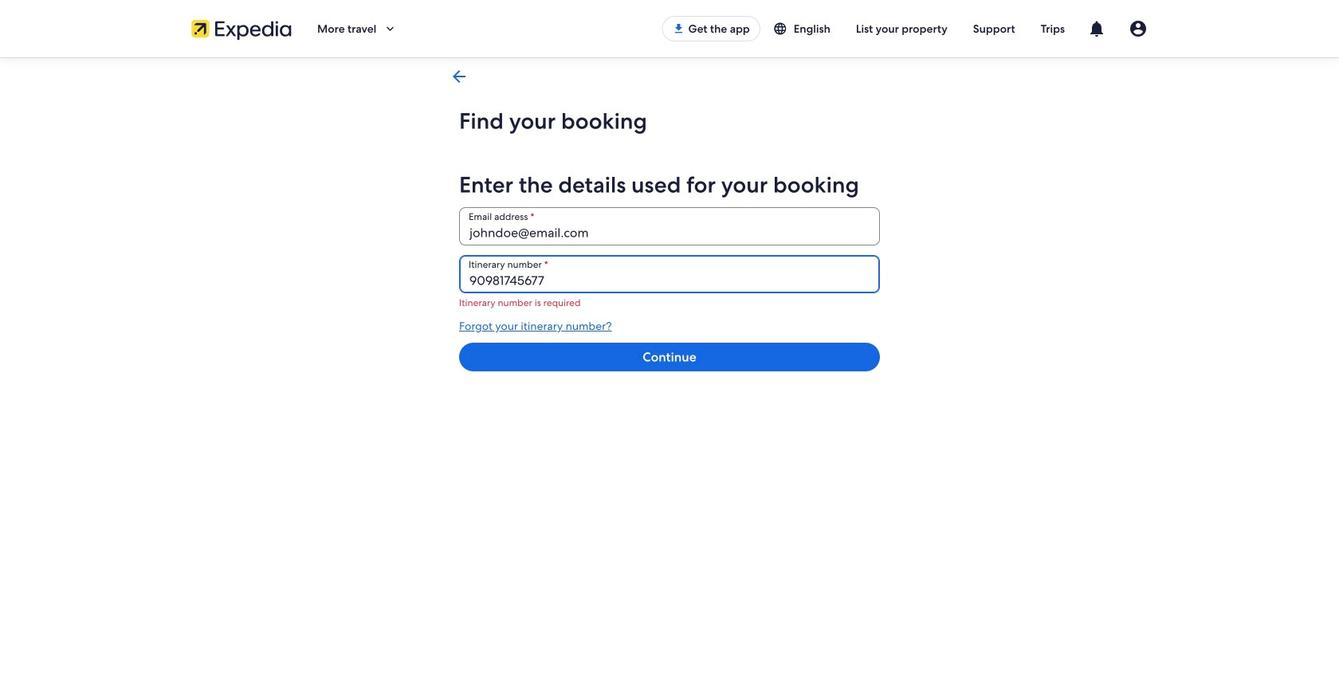 Task type: vqa. For each thing, say whether or not it's contained in the screenshot.
the More travel image
no



Task type: describe. For each thing, give the bounding box(es) containing it.
greg image
[[1129, 19, 1148, 38]]

small image
[[773, 22, 788, 36]]

download the app button image
[[673, 22, 685, 35]]



Task type: locate. For each thing, give the bounding box(es) containing it.
expedia logo image
[[191, 18, 292, 40]]

None text field
[[459, 207, 880, 246], [459, 255, 880, 293], [459, 207, 880, 246], [459, 255, 880, 293]]

trailing image
[[383, 22, 397, 36]]

communication center icon image
[[1088, 19, 1107, 38]]

trips navigation
[[440, 57, 899, 96]]

navigates to your trips page image
[[450, 67, 469, 86]]



